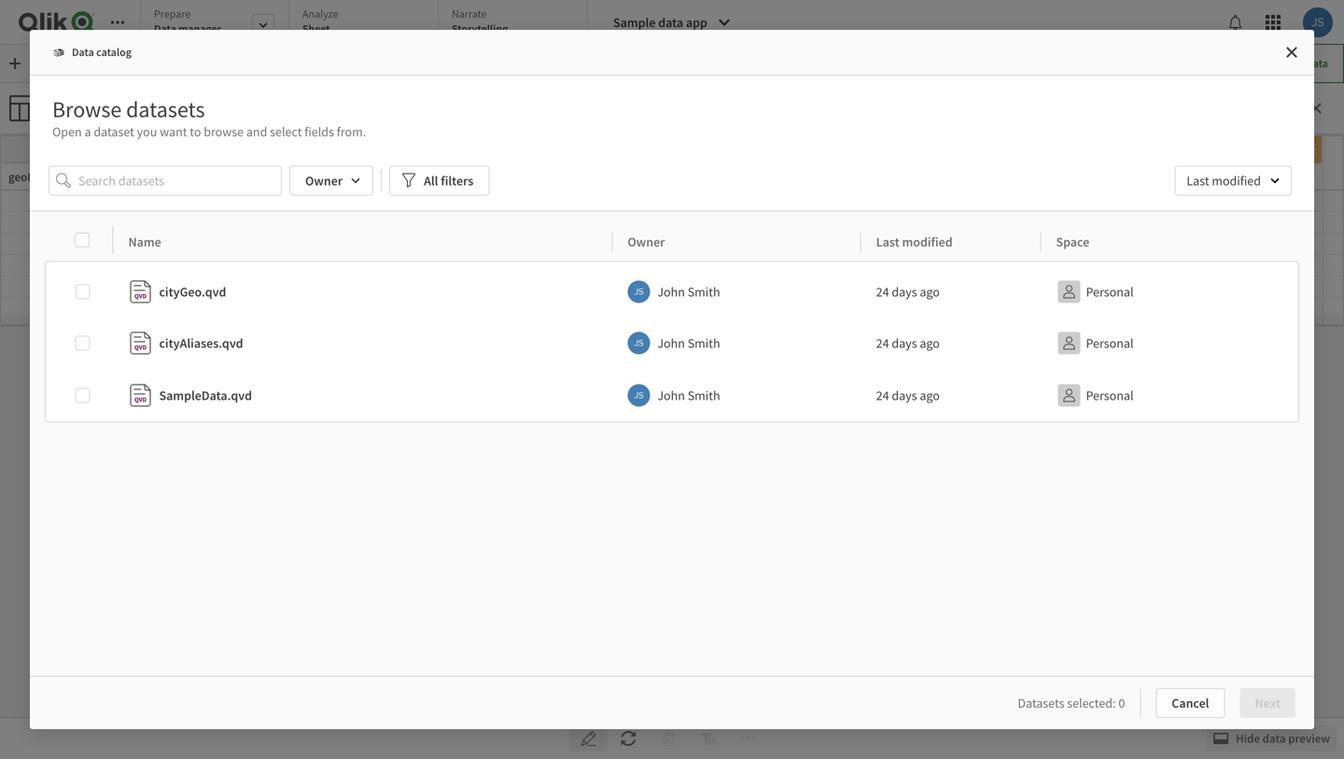 Task type: vqa. For each thing, say whether or not it's contained in the screenshot.
the left the Product Line
no



Task type: locate. For each thing, give the bounding box(es) containing it.
modify
[[741, 386, 780, 403]]

john left you
[[658, 387, 685, 404]]

1 john smith cell from the top
[[613, 261, 862, 318]]

0 vertical spatial personal
[[1087, 283, 1134, 300]]

ago inside checkbox
[[920, 335, 940, 352]]

2 values: from the left
[[272, 384, 310, 401]]

0 vertical spatial owner
[[305, 172, 343, 189]]

table right this
[[44, 485, 73, 502]]

1 horizontal spatial cityaliases.qvd
[[159, 335, 243, 352]]

0 horizontal spatial values:
[[172, 384, 210, 401]]

1 smith from the top
[[688, 283, 721, 300]]

3 [, from the top
[[1261, 236, 1268, 251]]

days for citygeo.qvd
[[892, 283, 918, 300]]

3 john smith from the top
[[658, 387, 721, 404]]

owner
[[305, 172, 343, 189], [628, 233, 665, 250]]

0 vertical spatial the
[[782, 386, 800, 403]]

7 1131276) from the top
[[1270, 322, 1316, 337]]

7 [, 1131276) from the top
[[1261, 322, 1316, 337]]

values: left 10
[[172, 384, 210, 401]]

3 personal from the top
[[1087, 387, 1134, 404]]

john right 32723 on the left of page
[[658, 283, 685, 300]]

john smith up 'bucket'
[[658, 283, 721, 300]]

2 vertical spatial days
[[892, 387, 918, 404]]

john smith image
[[628, 281, 650, 303], [628, 384, 650, 407]]

24
[[877, 283, 890, 300], [877, 335, 890, 352], [877, 387, 890, 404]]

5 1131276) from the top
[[1270, 279, 1316, 294]]

cityaliases.qvd down citygeo.qvd
[[159, 335, 243, 352]]

3 john from the top
[[658, 387, 685, 404]]

want
[[160, 123, 187, 140]]

data for hide
[[1263, 731, 1287, 746]]

1 vertical spatial you
[[1254, 466, 1273, 483]]

tab list containing prepare
[[140, 0, 595, 47]]

3 personal cell from the top
[[1042, 369, 1300, 423]]

value down total
[[235, 411, 266, 428]]

[, for 32723
[[1261, 279, 1268, 294]]

for
[[892, 386, 908, 403]]

john smith image down help image
[[628, 384, 650, 407]]

1 vertical spatial can
[[1276, 466, 1295, 483]]

data right hide
[[1263, 731, 1287, 746]]

3 24 days ago from the top
[[877, 387, 940, 404]]

you
[[137, 123, 157, 140], [1254, 466, 1273, 483]]

1 horizontal spatial last
[[1187, 172, 1210, 189]]

can left drag
[[1276, 466, 1295, 483]]

john smith down 'bucket'
[[658, 387, 721, 404]]

0 vertical spatial john smith
[[658, 283, 721, 300]]

4 1131276) from the top
[[1270, 257, 1316, 273]]

2 smith from the top
[[688, 335, 721, 352]]

was
[[393, 485, 415, 502]]

1 vertical spatial owner
[[628, 233, 665, 250]]

0 horizontal spatial value
[[235, 411, 266, 428]]

24 for citygeo.qvd
[[877, 283, 890, 300]]

last inside last modified popup button
[[1187, 172, 1210, 189]]

close image
[[1319, 95, 1332, 108]]

0 vertical spatial 24 days ago
[[877, 283, 940, 300]]

1 john from the top
[[658, 283, 685, 300]]

[,
[[1261, 193, 1268, 208], [1261, 214, 1268, 230], [1261, 236, 1268, 251], [1261, 257, 1268, 273], [1261, 279, 1268, 294], [1261, 300, 1268, 316], [1261, 322, 1268, 337]]

recommendations:
[[1080, 159, 1189, 176]]

3 1131276) from the top
[[1270, 236, 1316, 251]]

2 ago from the top
[[920, 335, 940, 352]]

0 horizontal spatial can
[[719, 386, 739, 403]]

2 24 from the top
[[877, 335, 890, 352]]

john smith cell
[[613, 261, 862, 318], [613, 317, 862, 369], [613, 369, 862, 423]]

1 horizontal spatial values:
[[272, 384, 310, 401]]

1 has from the left
[[75, 485, 95, 502]]

can right you
[[719, 386, 739, 403]]

tab list
[[140, 0, 595, 47]]

7 [, from the top
[[1261, 322, 1268, 337]]

analyze sheet
[[303, 7, 339, 36]]

1 vertical spatial john smith image
[[628, 384, 650, 407]]

5 [, 1131276) from the top
[[1261, 279, 1316, 294]]

24 days ago for citygeo.qvd
[[877, 283, 940, 300]]

2 vertical spatial john
[[658, 387, 685, 404]]

1 horizontal spatial has
[[206, 485, 225, 502]]

john smith for citygeo.qvd
[[658, 283, 721, 300]]

None checkbox
[[45, 261, 1300, 318], [45, 369, 1300, 423], [45, 261, 1300, 318], [45, 369, 1300, 423]]

last
[[1187, 172, 1210, 189], [877, 233, 900, 250]]

values:
[[172, 384, 210, 401], [272, 384, 310, 401]]

john smith cell for citygeo.qvd
[[613, 261, 862, 318]]

data inside "button"
[[659, 14, 684, 31]]

1 horizontal spatial can
[[1276, 466, 1295, 483]]

2 john smith cell from the top
[[613, 317, 862, 369]]

2 john smith image from the top
[[628, 384, 650, 407]]

0 vertical spatial days
[[892, 283, 918, 300]]

1 vertical spatial days
[[892, 335, 918, 352]]

browse
[[204, 123, 244, 140]]

3 [, 1131276) from the top
[[1261, 236, 1316, 251]]

1 vertical spatial last
[[877, 233, 900, 250]]

1 vertical spatial last modified
[[877, 233, 953, 250]]

1 ago from the top
[[920, 283, 940, 300]]

recommendations: 0
[[1080, 159, 1198, 176]]

filters
[[441, 172, 474, 189]]

0 vertical spatial john smith image
[[628, 281, 650, 303]]

3 smith from the top
[[688, 387, 721, 404]]

ago for sampledata.qvd
[[920, 387, 940, 404]]

2 vertical spatial personal
[[1087, 387, 1134, 404]]

1 horizontal spatial value
[[803, 386, 832, 403]]

to
[[190, 123, 201, 140]]

5 [, from the top
[[1261, 279, 1268, 294]]

0 horizontal spatial last
[[877, 233, 900, 250]]

1 vertical spatial ago
[[920, 335, 940, 352]]

smith up 'bucket'
[[688, 283, 721, 300]]

smith for sampledata.qvd
[[688, 387, 721, 404]]

value
[[803, 386, 832, 403], [235, 411, 266, 428]]

None number field
[[907, 412, 954, 438]]

values: up distribution at the bottom left
[[272, 384, 310, 401]]

2 [, 1131276) from the top
[[1261, 214, 1316, 230]]

2 vertical spatial 24
[[877, 387, 890, 404]]

press space to open search dialog box for [cityaliases.geokey] column. element
[[636, 136, 636, 190]]

3 24 from the top
[[877, 387, 890, 404]]

3 24 days ago cell from the top
[[862, 369, 1042, 423]]

1 24 from the top
[[877, 283, 890, 300]]

done image
[[1308, 97, 1325, 120]]

0 horizontal spatial table
[[44, 485, 73, 502]]

or
[[191, 485, 203, 502]]

value left groupings
[[803, 386, 832, 403]]

browse datasets open a dataset you want to browse and select fields from.
[[52, 95, 366, 140]]

1 personal cell from the top
[[1042, 261, 1300, 318]]

john smith cell up 'bucket'
[[613, 261, 862, 318]]

2 vertical spatial john smith
[[658, 387, 721, 404]]

1 horizontal spatial you
[[1254, 466, 1273, 483]]

32909
[[598, 322, 629, 337]]

browse
[[52, 95, 122, 123]]

Search datasets text field
[[78, 166, 282, 196]]

0 vertical spatial value
[[803, 386, 832, 403]]

table
[[1104, 483, 1132, 500], [44, 485, 73, 502]]

237801
[[180, 108, 219, 125]]

john right john smith icon
[[658, 335, 685, 352]]

1 vertical spatial value
[[235, 411, 266, 428]]

john smith cell down 'bucket'
[[613, 369, 862, 423]]

data left app
[[659, 14, 684, 31]]

0 horizontal spatial owner
[[305, 172, 343, 189]]

2 [, from the top
[[1261, 214, 1268, 230]]

0 vertical spatial cityaliases.qvd
[[56, 110, 137, 127]]

can inside to make associations manually, you can drag one table onto another.
[[1276, 466, 1295, 483]]

data right load
[[1307, 56, 1329, 71]]

john
[[658, 283, 685, 300], [658, 335, 685, 352], [658, 387, 685, 404]]

1 horizontal spatial modified
[[1213, 172, 1262, 189]]

3 john smith cell from the top
[[613, 369, 862, 423]]

cityaliases.qvd
[[56, 110, 137, 127], [159, 335, 243, 352]]

loaded
[[150, 485, 188, 502]]

fields
[[305, 123, 334, 140]]

cityaliases.qvd inside browse datasets dialog
[[159, 335, 243, 352]]

reload table from source image
[[620, 728, 637, 750]]

rows:
[[145, 108, 177, 125]]

2 personal cell from the top
[[1042, 317, 1300, 369]]

*
[[9, 485, 15, 502]]

owner up 24851
[[628, 233, 665, 250]]

0 horizontal spatial has
[[75, 485, 95, 502]]

to
[[1082, 466, 1094, 483]]

None checkbox
[[45, 317, 1300, 369]]

grid
[[1, 135, 1344, 405]]

4 [, from the top
[[1261, 257, 1268, 273]]

another.
[[1162, 483, 1206, 500]]

24 days ago cell
[[862, 261, 1042, 318], [862, 317, 1042, 369], [862, 369, 1042, 423]]

0 vertical spatial smith
[[688, 283, 721, 300]]

0 vertical spatial john
[[658, 283, 685, 300]]

10
[[213, 384, 226, 401]]

1 [, from the top
[[1261, 193, 1268, 208]]

0 horizontal spatial you
[[137, 123, 157, 140]]

modified
[[1213, 172, 1262, 189], [903, 233, 953, 250]]

2 24 days ago cell from the top
[[862, 317, 1042, 369]]

days for sampledata.qvd
[[892, 387, 918, 404]]

24 days ago cell for cityaliases.qvd
[[862, 317, 1042, 369]]

1 vertical spatial 24 days ago
[[877, 335, 940, 352]]

personal cell for sampledata.qvd
[[1042, 369, 1300, 423]]

None text field
[[49, 91, 137, 111], [2, 163, 635, 190], [49, 91, 137, 111], [2, 163, 635, 190]]

smith down 'bucket'
[[688, 387, 721, 404]]

2 vertical spatial smith
[[688, 387, 721, 404]]

0 vertical spatial you
[[137, 123, 157, 140]]

2 john from the top
[[658, 335, 685, 352]]

john smith image down 24851
[[628, 281, 650, 303]]

[, 1131276) image
[[715, 613, 762, 639]]

cancel button
[[1157, 688, 1226, 718]]

you left want
[[137, 123, 157, 140]]

personal
[[1087, 283, 1134, 300], [1087, 335, 1134, 352], [1087, 387, 1134, 404]]

owner down fields
[[305, 172, 343, 189]]

0 vertical spatial last modified
[[1187, 172, 1262, 189]]

none checkbox inside browse datasets dialog
[[45, 317, 1300, 369]]

0 horizontal spatial cityaliases.qvd
[[56, 110, 137, 127]]

1 personal from the top
[[1087, 283, 1134, 300]]

grid containing [, 1131276)
[[1, 135, 1344, 405]]

has right the or
[[206, 485, 225, 502]]

cityaliases.qvd left rows:
[[56, 110, 137, 127]]

0 vertical spatial 24
[[877, 283, 890, 300]]

None text field
[[637, 163, 1322, 190]]

john smith right john smith icon
[[658, 335, 721, 352]]

1 days from the top
[[892, 283, 918, 300]]

1 vertical spatial cityaliases.qvd
[[159, 335, 243, 352]]

personal inside checkbox
[[1087, 335, 1134, 352]]

none checkbox containing cityaliases.qvd
[[45, 317, 1300, 369]]

2 has from the left
[[206, 485, 225, 502]]

field menu image
[[1302, 137, 1317, 162]]

0 horizontal spatial the
[[310, 485, 328, 502]]

0 vertical spatial ago
[[920, 283, 940, 300]]

2 personal from the top
[[1087, 335, 1134, 352]]

john for sampledata.qvd
[[658, 387, 685, 404]]

the right modify
[[782, 386, 800, 403]]

[, for 32767
[[1261, 300, 1268, 316]]

2 vertical spatial 24 days ago
[[877, 387, 940, 404]]

[, for 24851
[[1261, 257, 1268, 273]]

2 days from the top
[[892, 335, 918, 352]]

days
[[892, 283, 918, 300], [892, 335, 918, 352], [892, 387, 918, 404]]

1 vertical spatial john
[[658, 335, 685, 352]]

1 vertical spatial modified
[[903, 233, 953, 250]]

smith up you
[[688, 335, 721, 352]]

6 [, from the top
[[1261, 300, 1268, 316]]

distinct
[[190, 411, 233, 428]]

0 horizontal spatial modified
[[903, 233, 953, 250]]

your
[[910, 386, 935, 403]]

1 horizontal spatial last modified
[[1187, 172, 1262, 189]]

the left last
[[310, 485, 328, 502]]

smith
[[688, 283, 721, 300], [688, 335, 721, 352], [688, 387, 721, 404]]

personal cell
[[1042, 261, 1300, 318], [1042, 317, 1300, 369], [1042, 369, 1300, 423]]

load data button
[[1247, 44, 1345, 83]]

total values:
[[243, 384, 313, 401]]

3 days from the top
[[892, 387, 918, 404]]

0 vertical spatial modified
[[1213, 172, 1262, 189]]

buckets
[[959, 417, 1002, 433]]

sheet
[[303, 21, 330, 36]]

3 ago from the top
[[920, 387, 940, 404]]

add data
[[30, 56, 73, 71]]

data right add
[[51, 56, 73, 71]]

john smith image for citygeo.qvd
[[628, 281, 650, 303]]

4 [, 1131276) from the top
[[1261, 257, 1316, 273]]

1 24 days ago from the top
[[877, 283, 940, 300]]

1 horizontal spatial table
[[1104, 483, 1132, 500]]

0 vertical spatial can
[[719, 386, 739, 403]]

has left not at the bottom of page
[[75, 485, 95, 502]]

[, 1131276) for 32723
[[1261, 279, 1316, 294]]

values: for distinct
[[172, 384, 210, 401]]

loaded.
[[418, 485, 460, 502]]

0 vertical spatial last
[[1187, 172, 1210, 189]]

6 [, 1131276) from the top
[[1261, 300, 1316, 316]]

1 24 days ago cell from the top
[[862, 261, 1042, 318]]

[, for 23814
[[1261, 236, 1268, 251]]

geokey (bucketed)
[[128, 348, 244, 366]]

24 days ago
[[877, 283, 940, 300], [877, 335, 940, 352], [877, 387, 940, 404]]

can
[[719, 386, 739, 403], [1276, 466, 1295, 483]]

buckets
[[938, 386, 980, 403]]

table right one
[[1104, 483, 1132, 500]]

1 values: from the left
[[172, 384, 210, 401]]

1 vertical spatial john smith
[[658, 335, 721, 352]]

john smith cell up modify
[[613, 317, 862, 369]]

1 vertical spatial smith
[[688, 335, 721, 352]]

1 john smith image from the top
[[628, 281, 650, 303]]

you inside to make associations manually, you can drag one table onto another.
[[1254, 466, 1273, 483]]

analyze
[[303, 7, 339, 21]]

1 vertical spatial the
[[310, 485, 328, 502]]

1 vertical spatial 24
[[877, 335, 890, 352]]

1 vertical spatial personal
[[1087, 335, 1134, 352]]

personal cell for cityaliases.qvd
[[1042, 317, 1300, 369]]

2 john smith from the top
[[658, 335, 721, 352]]

data
[[659, 14, 684, 31], [51, 56, 73, 71], [1307, 56, 1329, 71], [1263, 731, 1287, 746]]

1 john smith from the top
[[658, 283, 721, 300]]

column.
[[1019, 386, 1063, 403]]

john smith cell for sampledata.qvd
[[613, 369, 862, 423]]

1131276) for 23814
[[1270, 236, 1316, 251]]

you right "manually,"
[[1254, 466, 1273, 483]]

last modified inside popup button
[[1187, 172, 1262, 189]]

2 vertical spatial ago
[[920, 387, 940, 404]]

help image
[[627, 348, 642, 370]]

this
[[18, 485, 41, 502]]

john smith
[[658, 283, 721, 300], [658, 335, 721, 352], [658, 387, 721, 404]]

6 1131276) from the top
[[1270, 300, 1316, 316]]

datasets
[[126, 95, 205, 123]]

more options image
[[740, 728, 757, 750]]

2 24 days ago from the top
[[877, 335, 940, 352]]

john for citygeo.qvd
[[658, 283, 685, 300]]

prepare data manager
[[154, 7, 221, 36]]



Task type: describe. For each thing, give the bounding box(es) containing it.
press space to open search dialog box for =if([cityaliases.geokey] < 1131276, dual('[, 1131276)', 1),if([cityaliases.geokey] >= 1131276 and [cityaliases.geokey] < 2248296, dual('[1131276, 2248296)', 2),if([cityaliases.geokey] >= 2248296 and [cityaliases.geokey] < 3365316, dual('[2248296, 3365316)', 3),if([cityaliases.geokey] >= 3365316 and [cityaliases.geokey] < 4482336, dual('[3365316, 4482336)', 4),if([cityaliases.geokey] >= 4482336 and [cityaliases.geokey] < 5599356, dual('[4482336, 5599356)', 5),if([cityaliases.geokey] >= 5599356 and [cityaliases.geokey] < 6716376, dual('[5599356, 6716376)', 6),if([cityaliases.geokey] >= 6716376 and [cityaliases.geokey] < 7833396, dual('[6716376, 7833396)', 7),if([cityaliases.geokey] >= 7833396 and [cityaliases.geokey] < 8950416, dual('[7833396, 8950416)', 8),if([cityaliases.geokey] >= 8950416 and [cityaliases.geokey] < 10067436, dual('[8950416, 10067436)', 9),if([cityaliases.geokey] >= 10067436, dual('[10067436, )', 10))))))))))) column. element
[[1323, 136, 1324, 190]]

columns:
[[145, 92, 196, 108]]

of
[[176, 411, 188, 428]]

select
[[270, 123, 302, 140]]

smith for cityaliases.qvd
[[688, 335, 721, 352]]

distinct
[[128, 384, 169, 401]]

make
[[1097, 466, 1127, 483]]

not
[[97, 485, 116, 502]]

a
[[84, 123, 91, 140]]

john smith image
[[628, 332, 650, 354]]

last
[[331, 485, 351, 502]]

sample data app
[[614, 14, 708, 31]]

23814
[[598, 236, 629, 251]]

and
[[246, 123, 267, 140]]

you can modify the value groupings for your buckets in this column.
[[697, 386, 1063, 403]]

hide
[[1237, 731, 1261, 746]]

time
[[354, 485, 380, 502]]

clear filters image
[[700, 728, 717, 750]]

tab list inside browse datasets application
[[140, 0, 595, 47]]

24 days ago cell for citygeo.qvd
[[862, 261, 1042, 318]]

filters region
[[49, 162, 1296, 199]]

app
[[686, 14, 708, 31]]

1131276) for 24851
[[1270, 257, 1316, 273]]

1 horizontal spatial owner
[[628, 233, 665, 250]]

add
[[30, 56, 49, 71]]

personal cell for citygeo.qvd
[[1042, 261, 1300, 318]]

changed
[[228, 485, 276, 502]]

in
[[983, 386, 993, 403]]

add data button
[[4, 49, 80, 78]]

storytelling
[[452, 21, 508, 36]]

personal for sampledata.qvd
[[1087, 387, 1134, 404]]

delete this table image
[[660, 728, 677, 750]]

[, 1131276) for 32767
[[1261, 300, 1316, 316]]

you
[[697, 386, 717, 403]]

24 days ago for sampledata.qvd
[[877, 387, 940, 404]]

preview
[[129, 411, 174, 428]]

load
[[1282, 56, 1305, 71]]

24 days ago for cityaliases.qvd
[[877, 335, 940, 352]]

john smith cell for cityaliases.qvd
[[613, 317, 862, 369]]

john smith for cityaliases.qvd
[[658, 335, 721, 352]]

32767
[[598, 300, 629, 316]]

2 1131276) from the top
[[1270, 214, 1316, 230]]

24 for sampledata.qvd
[[877, 387, 890, 404]]

drag
[[1298, 466, 1323, 483]]

[, 1131276) for 24851
[[1261, 257, 1316, 273]]

1 1131276) from the top
[[1270, 193, 1316, 208]]

1131276) for 32723
[[1270, 279, 1316, 294]]

browse datasets application
[[0, 0, 1345, 759]]

space
[[1057, 233, 1090, 250]]

prepare
[[154, 7, 191, 21]]

data
[[154, 21, 176, 36]]

owner button
[[290, 166, 374, 196]]

all filters
[[424, 172, 474, 189]]

onto
[[1135, 483, 1159, 500]]

[10067436, ) image
[[1148, 613, 1194, 639]]

grid inside browse datasets application
[[1, 135, 1344, 405]]

none number field inside browse datasets application
[[907, 412, 954, 438]]

ago for cityaliases.qvd
[[920, 335, 940, 352]]

associations
[[1129, 466, 1195, 483]]

to make associations manually, you can drag one table onto another.
[[1082, 466, 1323, 500]]

distribution
[[268, 411, 335, 428]]

1131276) for 32909
[[1270, 322, 1316, 337]]

groupings
[[835, 386, 890, 403]]

sampledata.qvd
[[159, 387, 252, 404]]

last modified button
[[1175, 166, 1293, 196]]

(bucketed)
[[176, 348, 244, 366]]

it
[[382, 485, 391, 502]]

stop editing this table image
[[580, 728, 597, 750]]

0 horizontal spatial last modified
[[877, 233, 953, 250]]

all
[[424, 172, 438, 189]]

geokey
[[128, 348, 174, 366]]

modified inside popup button
[[1213, 172, 1262, 189]]

ago for citygeo.qvd
[[920, 283, 940, 300]]

total
[[243, 384, 270, 401]]

load data
[[1282, 56, 1329, 71]]

effects image
[[1025, 206, 1039, 229]]

24 days ago cell for sampledata.qvd
[[862, 369, 1042, 423]]

smith for citygeo.qvd
[[688, 283, 721, 300]]

personal for cityaliases.qvd
[[1087, 335, 1134, 352]]

hide data preview
[[1237, 731, 1331, 746]]

all filters button
[[390, 166, 490, 196]]

open
[[52, 123, 82, 140]]

you inside browse datasets open a dataset you want to browse and select fields from.
[[137, 123, 157, 140]]

citygeo.qvd
[[159, 283, 226, 300]]

values: for total
[[272, 384, 310, 401]]

data for add
[[51, 56, 73, 71]]

sample data app button
[[602, 7, 743, 37]]

[, 1131276) for 23814
[[1261, 236, 1316, 251]]

table inside to make associations manually, you can drag one table onto another.
[[1104, 483, 1132, 500]]

narrate storytelling
[[452, 7, 508, 36]]

narrate
[[452, 7, 487, 21]]

john smith for sampledata.qvd
[[658, 387, 721, 404]]

john for cityaliases.qvd
[[658, 335, 685, 352]]

name
[[128, 233, 161, 250]]

1 [, 1131276) from the top
[[1261, 193, 1316, 208]]

hide data preview button
[[1208, 726, 1337, 752]]

32723
[[598, 279, 629, 294]]

[, 1131276) for 32909
[[1261, 322, 1316, 337]]

columns: 2 rows: 237801
[[145, 92, 219, 125]]

[, for 32909
[[1261, 322, 1268, 337]]

this
[[996, 386, 1016, 403]]

distinct values: 10
[[128, 384, 226, 401]]

manually,
[[1198, 466, 1251, 483]]

preview of distinct value distribution
[[129, 411, 335, 428]]

24 for cityaliases.qvd
[[877, 335, 890, 352]]

owner inside "dropdown button"
[[305, 172, 343, 189]]

since
[[278, 485, 307, 502]]

24851
[[598, 257, 629, 273]]

personal for citygeo.qvd
[[1087, 283, 1134, 300]]

preview
[[1289, 731, 1331, 746]]

john smith image for sampledata.qvd
[[628, 384, 650, 407]]

manager
[[179, 21, 221, 36]]

dataset
[[94, 123, 134, 140]]

toggle bottom image
[[1214, 728, 1229, 750]]

2
[[199, 92, 205, 108]]

one
[[1082, 483, 1102, 500]]

browse datasets dialog
[[30, 30, 1315, 729]]

from.
[[337, 123, 366, 140]]

none text field inside grid
[[637, 163, 1322, 190]]

data for load
[[1307, 56, 1329, 71]]

1131276) for 32767
[[1270, 300, 1316, 316]]

data for sample
[[659, 14, 684, 31]]

days for cityaliases.qvd
[[892, 335, 918, 352]]

bucket
[[711, 346, 747, 362]]

1 horizontal spatial the
[[782, 386, 800, 403]]

0
[[1191, 159, 1198, 176]]



